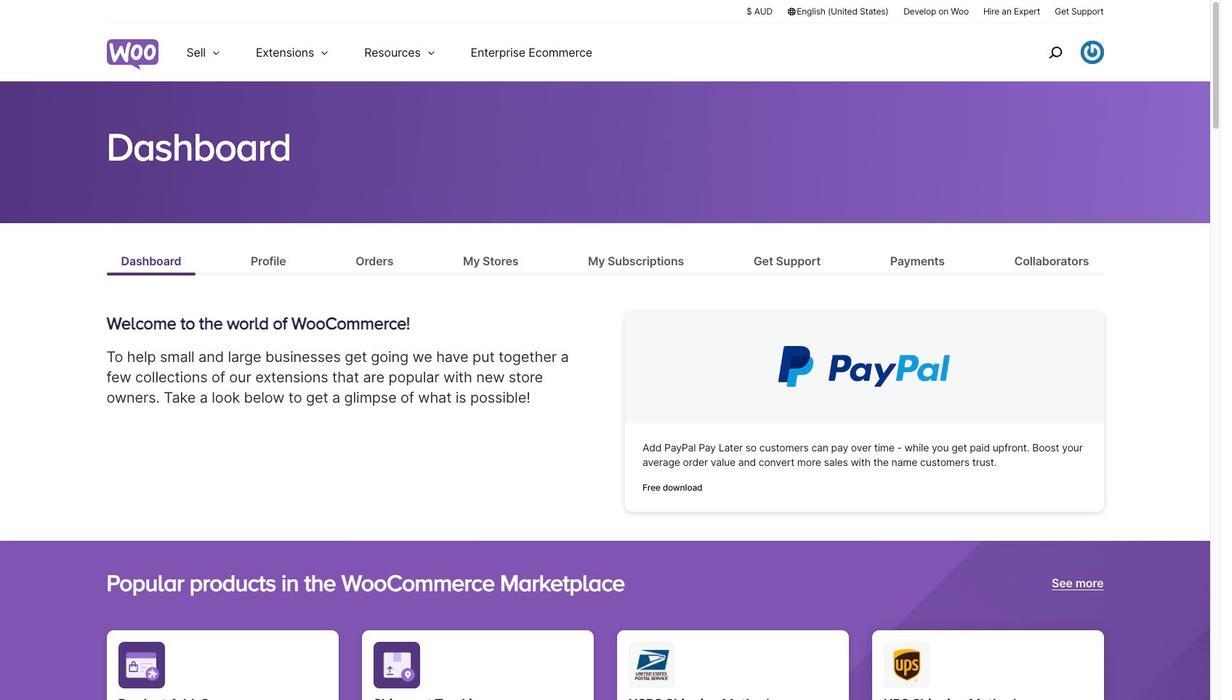 Task type: vqa. For each thing, say whether or not it's contained in the screenshot.
You
no



Task type: locate. For each thing, give the bounding box(es) containing it.
search image
[[1044, 41, 1067, 64]]



Task type: describe. For each thing, give the bounding box(es) containing it.
service navigation menu element
[[1018, 29, 1104, 76]]

open account menu image
[[1081, 41, 1104, 64]]



